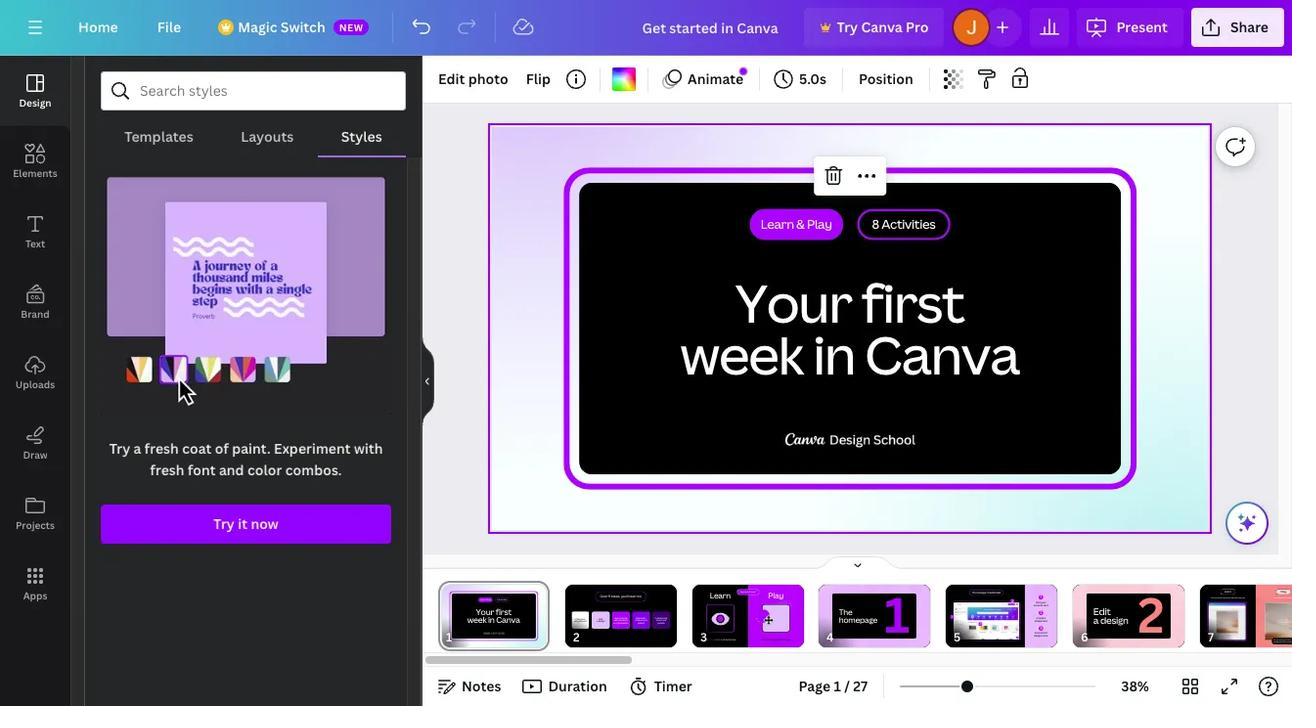Task type: vqa. For each thing, say whether or not it's contained in the screenshot.
SEARCH FIELD
no



Task type: locate. For each thing, give the bounding box(es) containing it.
with inside try a fresh coat of paint. experiment with fresh font and color combos.
[[354, 439, 383, 457]]

add,
[[1228, 597, 1231, 599]]

try inside 'button'
[[837, 18, 858, 36]]

and left the make in the right bottom of the page
[[770, 638, 774, 642]]

collaborate,
[[655, 617, 667, 620]]

here up recent
[[1042, 620, 1048, 623]]

1 vertical spatial your
[[580, 618, 585, 621]]

and down of
[[219, 460, 244, 479]]

0 vertical spatial how
[[1222, 597, 1225, 599]]

try a fresh coat of paint. experiment with fresh font and color combos.
[[109, 439, 383, 479]]

1 horizontal spatial text
[[1288, 597, 1291, 599]]

fresh
[[145, 439, 179, 457], [150, 460, 184, 479]]

experiment left the
[[1273, 597, 1281, 599]]

design up recent
[[1035, 620, 1042, 623]]

edit left get on the bottom
[[599, 618, 603, 621]]

your inside find your projects here create a design here find recent designs here
[[1041, 602, 1046, 605]]

2 horizontal spatial try
[[837, 18, 858, 36]]

2 vertical spatial try
[[213, 514, 235, 533]]

experiment up combos.
[[274, 439, 351, 457]]

0 vertical spatial here
[[1044, 604, 1049, 607]]

1 vertical spatial to
[[1278, 622, 1280, 624]]

design up 38%
[[1100, 615, 1128, 627]]

5.0s button
[[768, 64, 835, 95]]

templates
[[124, 127, 193, 146]]

0 horizontal spatial it
[[238, 514, 247, 533]]

design button
[[0, 56, 70, 126]]

no color image
[[612, 68, 636, 91]]

play
[[768, 591, 783, 601]]

0 vertical spatial canva
[[861, 18, 903, 36]]

timer button
[[623, 671, 700, 702]]

1 vertical spatial experiment
[[1273, 597, 1281, 599]]

1 horizontal spatial 3
[[1040, 626, 1042, 631]]

your right way
[[580, 618, 585, 621]]

present
[[1117, 18, 1168, 36]]

5.0s
[[799, 69, 827, 88]]

1 horizontal spatial it
[[781, 638, 782, 642]]

1 text from the left
[[1242, 597, 1245, 599]]

try up position popup button
[[837, 18, 858, 36]]

1 horizontal spatial how
[[1222, 597, 1225, 599]]

get inspired with elements and templates
[[613, 617, 628, 624]]

with inside get inspired with elements and templates
[[614, 619, 618, 622]]

click and watch how to add, edit and resize text experiment with the text bo
[[1211, 597, 1292, 599]]

edit right find your projects here create a design here find recent designs here at the right of page
[[1093, 605, 1111, 618]]

flip
[[526, 69, 551, 88]]

0 horizontal spatial edit a design
[[597, 618, 605, 623]]

Search styles search field
[[140, 72, 367, 110]]

and right the photos
[[643, 619, 647, 622]]

find left recent
[[1035, 632, 1040, 635]]

it left now at the left bottom of page
[[238, 514, 247, 533]]

3 left find your projects here create a design here find recent designs here at the right of page
[[980, 622, 982, 627]]

it's
[[1279, 620, 1283, 622]]

the
[[1285, 597, 1288, 599]]

edit a design left get on the bottom
[[597, 618, 605, 623]]

2 left click
[[1138, 581, 1165, 647]]

try for try canva pro
[[837, 18, 858, 36]]

1
[[885, 581, 910, 647], [1040, 595, 1042, 600], [952, 615, 953, 620], [834, 677, 841, 696]]

and
[[219, 460, 244, 479], [1214, 597, 1217, 599], [1234, 597, 1237, 599], [643, 619, 647, 622], [662, 619, 666, 622], [613, 621, 617, 624], [720, 638, 724, 642], [770, 638, 774, 642]]

and right share on the right bottom of the page
[[662, 619, 666, 622]]

uploads button
[[0, 338, 70, 408]]

2 left find your projects here create a design here find recent designs here at the right of page
[[1012, 599, 1014, 603]]

27
[[853, 677, 868, 696]]

3 up recent
[[1040, 626, 1042, 631]]

1 vertical spatial it
[[781, 638, 782, 642]]

a right create
[[1045, 617, 1046, 620]]

magic
[[238, 18, 277, 36]]

projects
[[1034, 604, 1043, 607]]

0 horizontal spatial 2
[[1012, 599, 1014, 603]]

1 horizontal spatial your
[[1041, 602, 1046, 605]]

design inside find your projects here create a design here find recent designs here
[[1035, 620, 1042, 623]]

projects
[[16, 518, 55, 532]]

0 vertical spatial it
[[238, 514, 247, 533]]

edit a design right find your projects here create a design here find recent designs here at the right of page
[[1093, 605, 1128, 627]]

Design title text field
[[627, 8, 796, 47]]

how
[[1222, 597, 1225, 599], [731, 638, 735, 642]]

2 up create
[[1040, 610, 1042, 616]]

to inside it's time to explore
[[1278, 622, 1280, 624]]

time
[[1284, 620, 1288, 622]]

notes button
[[430, 671, 509, 702]]

to left add,
[[1226, 597, 1227, 599]]

here right the projects
[[1044, 604, 1049, 607]]

page 1 image
[[438, 585, 550, 648]]

1 horizontal spatial design
[[1035, 620, 1042, 623]]

1 right homepage
[[885, 581, 910, 647]]

it right the make in the right bottom of the page
[[781, 638, 782, 642]]

try inside try a fresh coat of paint. experiment with fresh font and color combos.
[[109, 439, 130, 457]]

0 vertical spatial try
[[837, 18, 858, 36]]

0 horizontal spatial edit
[[438, 69, 465, 88]]

and inside try a fresh coat of paint. experiment with fresh font and color combos.
[[219, 460, 244, 479]]

1 left the "/"
[[834, 677, 841, 696]]

how right watch
[[1222, 597, 1225, 599]]

work
[[636, 617, 641, 620]]

apps
[[23, 589, 47, 603]]

layouts button
[[217, 118, 317, 156]]

your inside find your way around
[[580, 618, 585, 621]]

draw
[[23, 448, 48, 462]]

share button
[[1191, 8, 1284, 47]]

color
[[247, 460, 282, 479]]

recent
[[1040, 632, 1048, 635]]

0 vertical spatial find
[[1036, 602, 1041, 605]]

a left coat at the left bottom of page
[[134, 439, 141, 457]]

canva assistant image
[[1236, 512, 1259, 535]]

fresh left coat at the left bottom of page
[[145, 439, 179, 457]]

/
[[844, 677, 850, 696]]

0 vertical spatial your
[[1041, 602, 1046, 605]]

hide image
[[422, 334, 434, 428]]

try left now at the left bottom of page
[[213, 514, 235, 533]]

1 vertical spatial how
[[731, 638, 735, 642]]

week in canva
[[680, 319, 1019, 390]]

way
[[574, 620, 578, 623]]

text button
[[0, 197, 70, 267]]

find inside find your way around
[[575, 618, 580, 621]]

video
[[714, 638, 720, 642]]

text left "bo"
[[1288, 597, 1291, 599]]

learn
[[725, 638, 730, 642]]

your
[[1041, 602, 1046, 605], [580, 618, 585, 621]]

how right learn
[[731, 638, 735, 642]]

collaborate, share and publish
[[655, 617, 667, 624]]

make
[[774, 638, 780, 642]]

1 horizontal spatial edit
[[599, 618, 603, 621]]

learn
[[710, 591, 730, 601]]

with
[[354, 439, 383, 457], [1282, 597, 1285, 599], [642, 617, 646, 620], [614, 619, 618, 622]]

position button
[[851, 64, 921, 95]]

create
[[1037, 617, 1044, 620]]

canva inside 'button'
[[861, 18, 903, 36]]

find up create
[[1036, 602, 1041, 605]]

to
[[1226, 597, 1227, 599], [1278, 622, 1280, 624]]

edit left photo
[[438, 69, 465, 88]]

elements
[[13, 166, 57, 180]]

new image
[[740, 68, 747, 75]]

fresh left 'font'
[[150, 460, 184, 479]]

text right the resize
[[1242, 597, 1245, 599]]

design
[[1100, 615, 1128, 627], [1035, 620, 1042, 623], [598, 620, 605, 623]]

0 horizontal spatial try
[[109, 439, 130, 457]]

edit a design
[[1093, 605, 1128, 627], [597, 618, 605, 623]]

1 horizontal spatial experiment
[[1273, 597, 1281, 599]]

0 horizontal spatial your
[[580, 618, 585, 621]]

and inside get inspired with elements and templates
[[613, 621, 617, 624]]

experiment inside try a fresh coat of paint. experiment with fresh font and color combos.
[[274, 439, 351, 457]]

here right designs
[[1043, 635, 1048, 638]]

your up create
[[1041, 602, 1046, 605]]

try inside button
[[213, 514, 235, 533]]

and down get on the bottom
[[613, 621, 617, 624]]

get
[[615, 617, 618, 620]]

main menu bar
[[0, 0, 1292, 56]]

0 vertical spatial experiment
[[274, 439, 351, 457]]

canva
[[861, 18, 903, 36], [865, 319, 1019, 390]]

apps button
[[0, 549, 70, 619]]

page 1 / 27 button
[[791, 671, 876, 702]]

38% button
[[1104, 671, 1167, 702]]

edit photo
[[438, 69, 508, 88]]

1 vertical spatial find
[[575, 618, 580, 621]]

0 horizontal spatial experiment
[[274, 439, 351, 457]]

find left get on the bottom
[[575, 618, 580, 621]]

to down it's
[[1278, 622, 1280, 624]]

find for way
[[575, 618, 580, 621]]

paint.
[[232, 439, 271, 457]]

a left video
[[712, 638, 713, 642]]

a inside try a fresh coat of paint. experiment with fresh font and color combos.
[[134, 439, 141, 457]]

0 horizontal spatial text
[[1242, 597, 1245, 599]]

of
[[215, 439, 229, 457]]

design right around
[[598, 620, 605, 623]]

2 vertical spatial find
[[1035, 632, 1040, 635]]

1 horizontal spatial try
[[213, 514, 235, 533]]

try it now
[[213, 514, 279, 533]]

0 horizontal spatial to
[[1226, 597, 1227, 599]]

1 horizontal spatial to
[[1278, 622, 1280, 624]]

find
[[1036, 602, 1041, 605], [575, 618, 580, 621], [1035, 632, 1040, 635]]

try canva pro button
[[804, 8, 944, 47]]

a right find your projects here create a design here find recent designs here at the right of page
[[1093, 615, 1099, 627]]

1 vertical spatial try
[[109, 439, 130, 457]]

try for try a fresh coat of paint. experiment with fresh font and color combos.
[[109, 439, 130, 457]]

styles
[[341, 127, 382, 146]]

2
[[1138, 581, 1165, 647], [1012, 599, 1014, 603], [1040, 610, 1042, 616]]

try canva pro
[[837, 18, 929, 36]]

here
[[1044, 604, 1049, 607], [1042, 620, 1048, 623], [1043, 635, 1048, 638]]

text
[[1242, 597, 1245, 599], [1288, 597, 1291, 599]]

it
[[238, 514, 247, 533], [781, 638, 782, 642]]

2 horizontal spatial design
[[1100, 615, 1128, 627]]

try left coat at the left bottom of page
[[109, 439, 130, 457]]



Task type: describe. For each thing, give the bounding box(es) containing it.
templates
[[618, 621, 628, 624]]

2 horizontal spatial 2
[[1138, 581, 1165, 647]]

duration
[[548, 677, 607, 696]]

file button
[[142, 8, 197, 47]]

watch
[[705, 638, 712, 642]]

in
[[813, 319, 855, 390]]

0 vertical spatial to
[[1226, 597, 1227, 599]]

brand
[[21, 307, 50, 321]]

0 vertical spatial fresh
[[145, 439, 179, 457]]

publish
[[657, 621, 665, 624]]

side panel tab list
[[0, 56, 70, 619]]

2 text from the left
[[1288, 597, 1291, 599]]

font
[[188, 460, 216, 479]]

share
[[656, 619, 662, 622]]

1 up the projects
[[1040, 595, 1042, 600]]

magic switch
[[238, 18, 325, 36]]

elements button
[[0, 126, 70, 197]]

click
[[1211, 597, 1214, 599]]

explore
[[1281, 622, 1288, 624]]

now
[[251, 514, 279, 533]]

1 horizontal spatial 2
[[1040, 610, 1042, 616]]

a inside find your projects here create a design here find recent designs here
[[1045, 617, 1046, 620]]

1 vertical spatial canva
[[865, 319, 1019, 390]]

photos
[[635, 619, 642, 622]]

videos
[[638, 621, 644, 624]]

1 inside button
[[834, 677, 841, 696]]

1 horizontal spatial edit a design
[[1093, 605, 1128, 627]]

the homepage 1
[[839, 581, 910, 647]]

the
[[839, 607, 853, 618]]

templates button
[[101, 118, 217, 156]]

find your way around
[[574, 618, 586, 623]]

your for here
[[1041, 602, 1046, 605]]

bo
[[1291, 597, 1292, 599]]

with inside work with photos and videos
[[642, 617, 646, 620]]

animate
[[688, 69, 744, 88]]

pro
[[906, 18, 929, 36]]

edit
[[1231, 597, 1234, 599]]

styles button
[[317, 118, 406, 156]]

Page title text field
[[461, 628, 469, 648]]

inspired
[[619, 617, 627, 620]]

1 vertical spatial fresh
[[150, 460, 184, 479]]

page
[[799, 677, 831, 696]]

projects button
[[0, 478, 70, 549]]

animate button
[[656, 64, 751, 95]]

around
[[579, 620, 586, 623]]

try for try it now
[[213, 514, 235, 533]]

elements
[[618, 619, 628, 622]]

coat
[[182, 439, 212, 457]]

happen
[[783, 638, 791, 642]]

2 horizontal spatial edit
[[1093, 605, 1111, 618]]

your first
[[735, 267, 964, 338]]

flip button
[[518, 64, 559, 95]]

watch a video and learn how interact and make it happen
[[705, 638, 791, 642]]

0 horizontal spatial 3
[[980, 622, 982, 627]]

your
[[735, 267, 852, 338]]

watch
[[1218, 597, 1222, 599]]

interact
[[760, 638, 769, 642]]

it inside button
[[238, 514, 247, 533]]

homepage
[[839, 615, 878, 625]]

it's time to explore
[[1278, 620, 1288, 624]]

and right click
[[1214, 597, 1217, 599]]

a right around
[[597, 620, 598, 623]]

brand button
[[0, 267, 70, 338]]

find for projects
[[1036, 602, 1041, 605]]

combos.
[[285, 460, 342, 479]]

0 horizontal spatial how
[[731, 638, 735, 642]]

1 vertical spatial here
[[1042, 620, 1048, 623]]

2 vertical spatial here
[[1043, 635, 1048, 638]]

present button
[[1078, 8, 1184, 47]]

1 right the homepage 1 on the bottom right of page
[[952, 615, 953, 620]]

position
[[859, 69, 913, 88]]

timer
[[654, 677, 692, 696]]

page 1 / 27
[[799, 677, 868, 696]]

photo
[[468, 69, 508, 88]]

first
[[861, 267, 964, 338]]

draw button
[[0, 408, 70, 478]]

and inside collaborate, share and publish
[[662, 619, 666, 622]]

designs
[[1034, 635, 1043, 638]]

work with photos and videos
[[635, 617, 647, 624]]

and inside work with photos and videos
[[643, 619, 647, 622]]

and left learn
[[720, 638, 724, 642]]

new
[[339, 21, 364, 34]]

hide pages image
[[811, 556, 904, 571]]

switch
[[281, 18, 325, 36]]

0 horizontal spatial design
[[598, 620, 605, 623]]

your for around
[[580, 618, 585, 621]]

and right edit at the bottom right of page
[[1234, 597, 1237, 599]]

share
[[1231, 18, 1269, 36]]

edit photo button
[[430, 64, 516, 95]]

duration button
[[517, 671, 615, 702]]

home link
[[63, 8, 134, 47]]

home
[[78, 18, 118, 36]]

resize
[[1238, 597, 1242, 599]]

edit inside dropdown button
[[438, 69, 465, 88]]

find your projects here create a design here find recent designs here
[[1034, 602, 1049, 638]]

notes
[[462, 677, 501, 696]]

try it now button
[[101, 504, 391, 544]]

38%
[[1121, 677, 1149, 696]]



